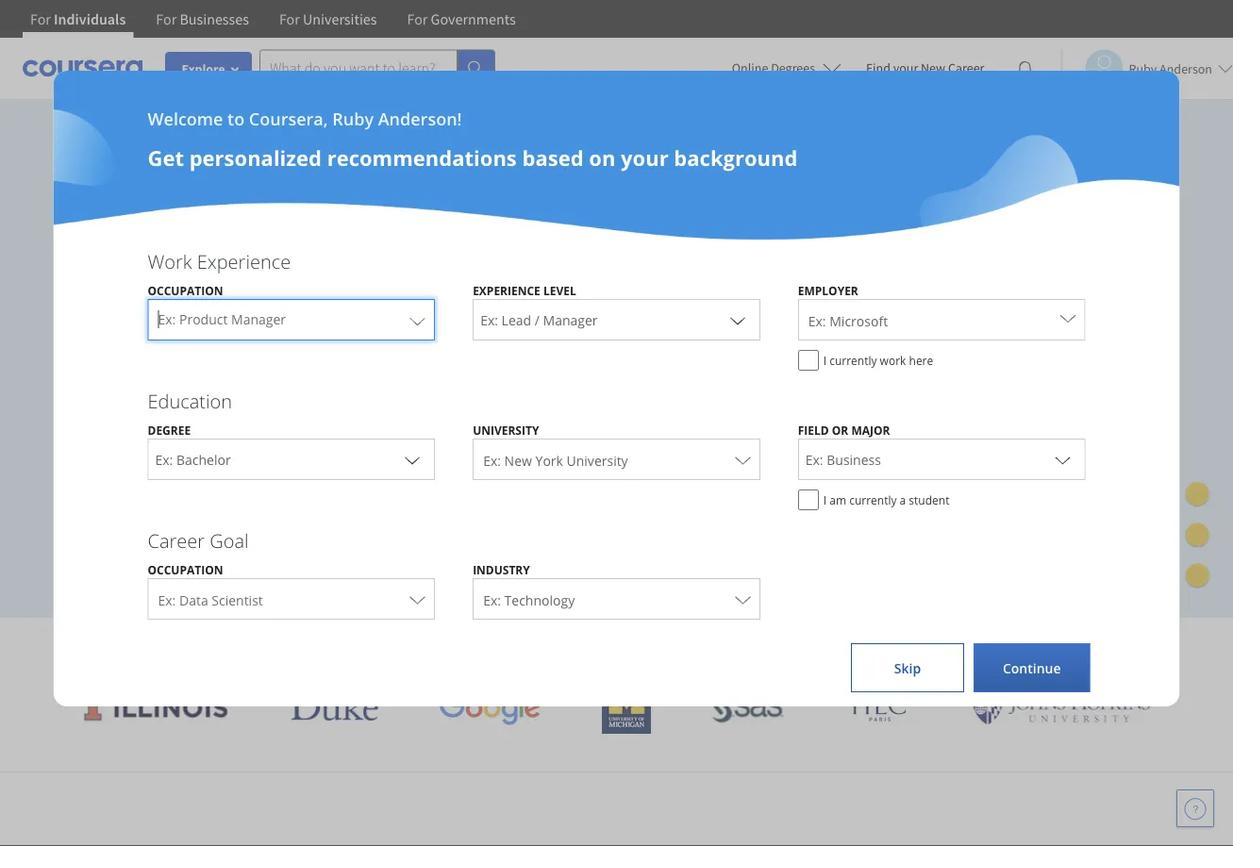 Task type: locate. For each thing, give the bounding box(es) containing it.
occupation up data
[[148, 562, 223, 578]]

for governments
[[407, 9, 516, 28]]

industry
[[473, 562, 530, 578]]

3 for from the left
[[279, 9, 300, 28]]

your left background
[[621, 143, 669, 172]]

2 occupation from the top
[[148, 562, 223, 578]]

to up the personalized
[[228, 107, 245, 130]]

based
[[522, 143, 584, 172]]

anytime
[[195, 423, 249, 441]]

johns hopkins university image
[[972, 691, 1151, 726]]

individuals
[[54, 9, 126, 28]]

0 vertical spatial i
[[824, 353, 827, 368]]

experience
[[197, 248, 291, 274], [473, 283, 541, 298]]

universities
[[503, 633, 624, 664]]

find your new career
[[867, 59, 985, 76]]

i for work experience
[[824, 353, 827, 368]]

hec paris image
[[845, 689, 911, 728]]

1 horizontal spatial experience
[[473, 283, 541, 298]]

ex: data scientist
[[158, 591, 263, 609]]

governments
[[431, 9, 516, 28]]

career left show notifications image
[[949, 59, 985, 76]]

leading universities and companies with coursera plus
[[414, 633, 995, 664]]

chevron down image inside work experience element
[[727, 309, 749, 331]]

your inside the unlimited access to 7,000+ world-class courses, hands-on projects, and job-ready certificate programs—all included in your subscription
[[69, 331, 114, 360]]

I currently work here checkbox
[[798, 350, 819, 371]]

ex: for ex: microsoft
[[809, 312, 826, 330]]

help center image
[[1185, 798, 1207, 820]]

and up subscription
[[158, 298, 195, 326]]

ex: for ex: technology
[[483, 591, 501, 609]]

1 vertical spatial new
[[505, 452, 532, 470]]

work experience element
[[129, 248, 1105, 380]]

google image
[[439, 691, 541, 726]]

ex: left york
[[483, 452, 501, 470]]

currently down ex: microsoft
[[830, 353, 877, 368]]

on
[[589, 143, 616, 172], [598, 265, 624, 293]]

for universities
[[279, 9, 377, 28]]

degree
[[148, 422, 191, 438]]

chevron down image inside education element
[[401, 448, 424, 471]]

1 vertical spatial i
[[824, 492, 827, 508]]

chevron down image
[[727, 309, 749, 331], [401, 448, 424, 471]]

york
[[536, 452, 563, 470]]

1 occupation from the top
[[148, 283, 223, 298]]

2 vertical spatial your
[[69, 331, 114, 360]]

1 i from the top
[[824, 353, 827, 368]]

for for businesses
[[156, 9, 177, 28]]

2 i from the top
[[824, 492, 827, 508]]

programs—all
[[398, 298, 535, 326]]

0 vertical spatial occupation
[[148, 283, 223, 298]]

i right by checking this box, i am confirming that the employer listed above is my current employer. checkbox
[[824, 353, 827, 368]]

currently left "a"
[[850, 492, 897, 508]]

certificate
[[297, 298, 393, 326]]

for left governments
[[407, 9, 428, 28]]

personalized
[[189, 143, 322, 172]]

new right find
[[921, 59, 946, 76]]

coursera plus image
[[69, 177, 357, 206]]

ex: product manager
[[158, 311, 286, 328]]

ex: down industry
[[483, 591, 501, 609]]

find
[[867, 59, 891, 76]]

to up ready
[[238, 265, 257, 293]]

new inside find your new career link
[[921, 59, 946, 76]]

field
[[798, 422, 829, 438]]

1 horizontal spatial university
[[567, 452, 628, 470]]

currently inside work experience element
[[830, 353, 877, 368]]

career
[[949, 59, 985, 76], [148, 528, 205, 554]]

here
[[909, 353, 934, 368]]

0 horizontal spatial new
[[505, 452, 532, 470]]

world-
[[333, 265, 395, 293]]

None search field
[[260, 50, 496, 87]]

new
[[921, 59, 946, 76], [505, 452, 532, 470]]

career goal element
[[129, 528, 1105, 630]]

1 horizontal spatial and
[[630, 633, 670, 664]]

1 horizontal spatial new
[[921, 59, 946, 76]]

occupation
[[148, 283, 223, 298], [148, 562, 223, 578]]

on up included
[[598, 265, 624, 293]]

ex: technology
[[483, 591, 575, 609]]

start 7-day free trial
[[100, 467, 237, 485]]

0 horizontal spatial career
[[148, 528, 205, 554]]

university up york
[[473, 422, 539, 438]]

experience left level
[[473, 283, 541, 298]]

0 horizontal spatial and
[[158, 298, 195, 326]]

for businesses
[[156, 9, 249, 28]]

1 vertical spatial university
[[567, 452, 628, 470]]

ex: inside education element
[[483, 452, 501, 470]]

0 horizontal spatial experience
[[197, 248, 291, 274]]

ready
[[237, 298, 292, 326]]

scientist
[[212, 591, 263, 609]]

duke university image
[[291, 691, 378, 721]]

0 vertical spatial to
[[228, 107, 245, 130]]

university right york
[[567, 452, 628, 470]]

1 vertical spatial experience
[[473, 283, 541, 298]]

/month,
[[92, 423, 146, 441]]

for left the businesses
[[156, 9, 177, 28]]

0 vertical spatial university
[[473, 422, 539, 438]]

1 horizontal spatial your
[[621, 143, 669, 172]]

i inside education element
[[824, 492, 827, 508]]

0 horizontal spatial chevron down image
[[401, 448, 424, 471]]

for left universities
[[279, 9, 300, 28]]

0 vertical spatial your
[[894, 59, 919, 76]]

career left goal
[[148, 528, 205, 554]]

i left am in the right bottom of the page
[[824, 492, 827, 508]]

and up university of michigan image
[[630, 633, 670, 664]]

0 vertical spatial new
[[921, 59, 946, 76]]

i
[[824, 353, 827, 368], [824, 492, 827, 508]]

goal
[[210, 528, 249, 554]]

trial
[[207, 467, 237, 485]]

occupation inside career goal element
[[148, 562, 223, 578]]

4 for from the left
[[407, 9, 428, 28]]

0 vertical spatial currently
[[830, 353, 877, 368]]

and
[[158, 298, 195, 326], [630, 633, 670, 664]]

1 vertical spatial career
[[148, 528, 205, 554]]

work
[[880, 353, 906, 368]]

for left individuals
[[30, 9, 51, 28]]

coursera,
[[249, 107, 328, 130]]

experience level
[[473, 283, 576, 298]]

0 vertical spatial chevron down image
[[727, 309, 749, 331]]

university of illinois at urbana-champaign image
[[83, 693, 230, 723]]

0 vertical spatial experience
[[197, 248, 291, 274]]

to inside the unlimited access to 7,000+ world-class courses, hands-on projects, and job-ready certificate programs—all included in your subscription
[[238, 265, 257, 293]]

ex:
[[158, 311, 176, 328], [809, 312, 826, 330], [483, 452, 501, 470], [158, 591, 176, 609], [483, 591, 501, 609]]

to
[[228, 107, 245, 130], [238, 265, 257, 293]]

1 vertical spatial currently
[[850, 492, 897, 508]]

skip button
[[851, 644, 965, 693]]

1 for from the left
[[30, 9, 51, 28]]

ex: left data
[[158, 591, 176, 609]]

coursera
[[848, 633, 945, 664]]

I am currently a student checkbox
[[798, 490, 819, 511]]

included
[[541, 298, 624, 326]]

courses,
[[446, 265, 527, 293]]

0 horizontal spatial your
[[69, 331, 114, 360]]

for
[[30, 9, 51, 28], [156, 9, 177, 28], [279, 9, 300, 28], [407, 9, 428, 28]]

0 vertical spatial and
[[158, 298, 195, 326]]

on right based
[[589, 143, 616, 172]]

your down projects,
[[69, 331, 114, 360]]

your
[[894, 59, 919, 76], [621, 143, 669, 172], [69, 331, 114, 360]]

your right find
[[894, 59, 919, 76]]

1 horizontal spatial chevron down image
[[727, 309, 749, 331]]

2 for from the left
[[156, 9, 177, 28]]

experience up ready
[[197, 248, 291, 274]]

universities
[[303, 9, 377, 28]]

university of michigan image
[[602, 682, 651, 734]]

new left york
[[505, 452, 532, 470]]

ex: down employer
[[809, 312, 826, 330]]

1 vertical spatial chevron down image
[[401, 448, 424, 471]]

unlimited access to 7,000+ world-class courses, hands-on projects, and job-ready certificate programs—all included in your subscription
[[69, 265, 647, 360]]

ex: up subscription
[[158, 311, 176, 328]]

subscription
[[119, 331, 238, 360]]

0 vertical spatial on
[[589, 143, 616, 172]]

1 vertical spatial on
[[598, 265, 624, 293]]

1 vertical spatial your
[[621, 143, 669, 172]]

your inside onboardingmodal dialog
[[621, 143, 669, 172]]

i inside work experience element
[[824, 353, 827, 368]]

ex: new york university
[[483, 452, 628, 470]]

occupation down work
[[148, 283, 223, 298]]

1 horizontal spatial career
[[949, 59, 985, 76]]

occupation inside work experience element
[[148, 283, 223, 298]]

currently
[[830, 353, 877, 368], [850, 492, 897, 508]]

7,000+
[[263, 265, 327, 293]]

1 vertical spatial to
[[238, 265, 257, 293]]

occupation for work
[[148, 283, 223, 298]]

university
[[473, 422, 539, 438], [567, 452, 628, 470]]

ruby
[[332, 107, 374, 130]]

major
[[852, 422, 890, 438]]

1 vertical spatial occupation
[[148, 562, 223, 578]]



Task type: describe. For each thing, give the bounding box(es) containing it.
businesses
[[180, 9, 249, 28]]

field or major
[[798, 422, 890, 438]]

skip
[[895, 659, 921, 677]]

welcome
[[148, 107, 223, 130]]

/month, cancel anytime
[[92, 423, 249, 441]]

student
[[909, 492, 950, 508]]

i for education
[[824, 492, 827, 508]]

start 7-day free trial button
[[69, 453, 267, 499]]

unlimited
[[69, 265, 164, 293]]

job-
[[200, 298, 237, 326]]

on inside onboardingmodal dialog
[[589, 143, 616, 172]]

ex: microsoft
[[809, 312, 888, 330]]

new inside education element
[[505, 452, 532, 470]]

work
[[148, 248, 192, 274]]

for for individuals
[[30, 9, 51, 28]]

manager
[[231, 311, 286, 328]]

chevron down image for degree
[[401, 448, 424, 471]]

leading
[[420, 633, 497, 664]]

ex: for ex: data scientist
[[158, 591, 176, 609]]

day
[[148, 467, 172, 485]]

welcome to coursera, ruby anderson!
[[148, 107, 462, 130]]

plus
[[950, 633, 995, 664]]

free
[[175, 467, 204, 485]]

microsoft
[[830, 312, 888, 330]]

projects,
[[69, 298, 152, 326]]

access
[[169, 265, 232, 293]]

class
[[395, 265, 441, 293]]

get personalized recommendations based on your background
[[148, 143, 798, 172]]

2 horizontal spatial your
[[894, 59, 919, 76]]

data
[[179, 591, 208, 609]]

career inside onboardingmodal dialog
[[148, 528, 205, 554]]

onboardingmodal dialog
[[0, 0, 1234, 847]]

ex: for ex: new york university
[[483, 452, 501, 470]]

continue button
[[974, 644, 1091, 693]]

0 vertical spatial career
[[949, 59, 985, 76]]

banner navigation
[[15, 0, 531, 38]]

and inside the unlimited access to 7,000+ world-class courses, hands-on projects, and job-ready certificate programs—all included in your subscription
[[158, 298, 195, 326]]

am
[[830, 492, 847, 508]]

in
[[629, 298, 647, 326]]

level
[[544, 283, 576, 298]]

0 horizontal spatial university
[[473, 422, 539, 438]]

for for universities
[[279, 9, 300, 28]]

companies
[[676, 633, 791, 664]]

a
[[900, 492, 906, 508]]

career goal
[[148, 528, 249, 554]]

for individuals
[[30, 9, 126, 28]]

chevron down image for experience level
[[727, 309, 749, 331]]

show notifications image
[[1014, 61, 1037, 84]]

technology
[[505, 591, 575, 609]]

education
[[148, 388, 232, 414]]

7-
[[135, 467, 148, 485]]

to inside onboardingmodal dialog
[[228, 107, 245, 130]]

find your new career link
[[857, 57, 994, 80]]

employer
[[798, 283, 859, 298]]

sas image
[[712, 693, 784, 723]]

chevron down image
[[1052, 448, 1074, 471]]

on inside the unlimited access to 7,000+ world-class courses, hands-on projects, and job-ready certificate programs—all included in your subscription
[[598, 265, 624, 293]]

continue
[[1003, 659, 1061, 677]]

education element
[[129, 388, 1105, 520]]

i currently work here
[[824, 353, 934, 368]]

product
[[179, 311, 228, 328]]

with
[[797, 633, 842, 664]]

coursera image
[[23, 53, 143, 83]]

cancel
[[149, 423, 191, 441]]

work experience
[[148, 248, 291, 274]]

i am currently a student
[[824, 492, 950, 508]]

start
[[100, 467, 132, 485]]

currently inside education element
[[850, 492, 897, 508]]

anderson!
[[378, 107, 462, 130]]

occupation for career
[[148, 562, 223, 578]]

ex: for ex: product manager
[[158, 311, 176, 328]]

1 vertical spatial and
[[630, 633, 670, 664]]

hands-
[[532, 265, 598, 293]]

recommendations
[[327, 143, 517, 172]]

for for governments
[[407, 9, 428, 28]]

or
[[832, 422, 849, 438]]

background
[[674, 143, 798, 172]]

get
[[148, 143, 184, 172]]



Task type: vqa. For each thing, say whether or not it's contained in the screenshot.
the left "and"
yes



